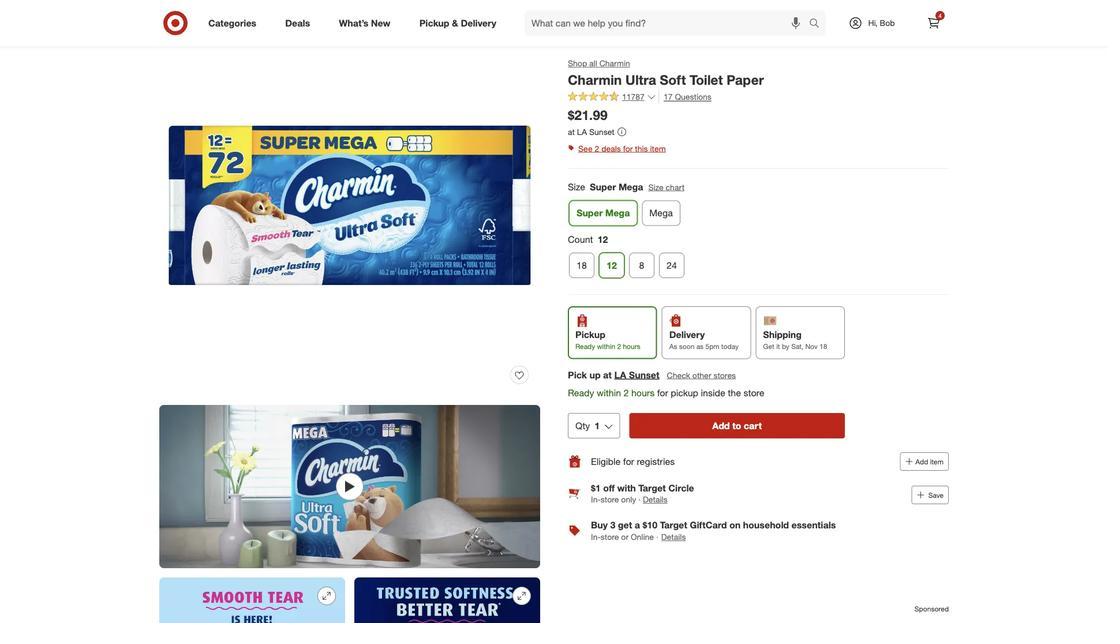 Task type: locate. For each thing, give the bounding box(es) containing it.
super
[[590, 181, 616, 192], [577, 207, 603, 219]]

chart
[[666, 182, 685, 192]]

∙ down $10
[[656, 532, 659, 542]]

in-
[[591, 495, 601, 505], [591, 532, 601, 542]]

save button
[[912, 486, 949, 505]]

target
[[639, 483, 666, 494], [660, 520, 687, 531]]

add up save button
[[916, 458, 928, 466]]

mega link
[[642, 200, 680, 226]]

2 group from the top
[[567, 233, 949, 283]]

1 vertical spatial super
[[577, 207, 603, 219]]

hours up la sunset 'button'
[[623, 342, 641, 351]]

delivery right &
[[461, 17, 496, 29]]

0 vertical spatial within
[[597, 342, 615, 351]]

1 horizontal spatial at
[[603, 369, 612, 381]]

delivery inside delivery as soon as 5pm today
[[669, 329, 705, 340]]

ready within 2 hours for pickup inside the store
[[568, 387, 765, 398]]

0 vertical spatial add
[[712, 420, 730, 432]]

0 vertical spatial group
[[567, 180, 949, 230]]

18 down count
[[577, 260, 587, 271]]

within down pick up at la sunset
[[597, 387, 621, 398]]

0 horizontal spatial add
[[712, 420, 730, 432]]

delivery as soon as 5pm today
[[669, 329, 739, 351]]

0 horizontal spatial item
[[650, 143, 666, 153]]

charmin right all
[[600, 58, 630, 68]]

item up save
[[930, 458, 944, 466]]

count
[[568, 234, 593, 245]]

item
[[650, 143, 666, 153], [930, 458, 944, 466]]

sunset up "deals"
[[589, 127, 615, 137]]

item right this
[[650, 143, 666, 153]]

1
[[595, 420, 600, 432]]

add inside button
[[712, 420, 730, 432]]

2 inside pickup ready within 2 hours
[[617, 342, 621, 351]]

17
[[664, 92, 673, 102]]

2 horizontal spatial 2
[[624, 387, 629, 398]]

2 vertical spatial store
[[601, 532, 619, 542]]

image gallery element
[[159, 15, 540, 623]]

0 vertical spatial store
[[744, 387, 765, 398]]

1 horizontal spatial delivery
[[669, 329, 705, 340]]

toilet
[[690, 72, 723, 88]]

1 in- from the top
[[591, 495, 601, 505]]

on
[[730, 520, 741, 531]]

1 vertical spatial store
[[601, 495, 619, 505]]

details up $10
[[643, 495, 668, 505]]

1 horizontal spatial pickup
[[576, 329, 605, 340]]

1 vertical spatial target
[[660, 520, 687, 531]]

0 horizontal spatial delivery
[[461, 17, 496, 29]]

1 vertical spatial 2
[[617, 342, 621, 351]]

1 group from the top
[[567, 180, 949, 230]]

0 horizontal spatial 2
[[595, 143, 599, 153]]

store down the off
[[601, 495, 619, 505]]

charmin ultra soft toilet paper, 1 of 13 image
[[159, 15, 540, 396]]

target right $10
[[660, 520, 687, 531]]

0 vertical spatial in-
[[591, 495, 601, 505]]

search
[[804, 19, 832, 30]]

0 vertical spatial ∙
[[639, 495, 641, 505]]

in- down $1
[[591, 495, 601, 505]]

off
[[603, 483, 615, 494]]

0 horizontal spatial la
[[577, 127, 587, 137]]

0 horizontal spatial sunset
[[589, 127, 615, 137]]

what's
[[339, 17, 369, 29]]

ready up pick
[[576, 342, 595, 351]]

1 vertical spatial item
[[930, 458, 944, 466]]

qty 1
[[576, 420, 600, 432]]

0 vertical spatial delivery
[[461, 17, 496, 29]]

0 vertical spatial la
[[577, 127, 587, 137]]

pick up at la sunset
[[568, 369, 660, 381]]

0 vertical spatial 18
[[577, 260, 587, 271]]

pickup left &
[[419, 17, 449, 29]]

ready down pick
[[568, 387, 594, 398]]

1 vertical spatial delivery
[[669, 329, 705, 340]]

hours down la sunset 'button'
[[631, 387, 655, 398]]

0 vertical spatial details
[[643, 495, 668, 505]]

1 horizontal spatial item
[[930, 458, 944, 466]]

1 horizontal spatial 2
[[617, 342, 621, 351]]

0 vertical spatial charmin
[[600, 58, 630, 68]]

1 vertical spatial charmin
[[568, 72, 622, 88]]

2 up pick up at la sunset
[[617, 342, 621, 351]]

1 horizontal spatial sunset
[[629, 369, 660, 381]]

store down 3
[[601, 532, 619, 542]]

size up super mega
[[568, 181, 585, 192]]

∙ right the only
[[639, 495, 641, 505]]

within up pick up at la sunset
[[597, 342, 615, 351]]

0 vertical spatial ready
[[576, 342, 595, 351]]

0 horizontal spatial ∙
[[639, 495, 641, 505]]

for right eligible
[[623, 456, 634, 467]]

store
[[744, 387, 765, 398], [601, 495, 619, 505], [601, 532, 619, 542]]

mega left size chart button
[[619, 181, 643, 192]]

store right the
[[744, 387, 765, 398]]

1 vertical spatial ∙
[[656, 532, 659, 542]]

1 horizontal spatial 18
[[820, 342, 827, 351]]

store inside $1 off with target circle in-store only ∙ details
[[601, 495, 619, 505]]

1 within from the top
[[597, 342, 615, 351]]

pickup inside pickup ready within 2 hours
[[576, 329, 605, 340]]

1 vertical spatial at
[[603, 369, 612, 381]]

in- inside buy 3 get a $10 target giftcard on household essentials in-store or online ∙ details
[[591, 532, 601, 542]]

pickup up up
[[576, 329, 605, 340]]

12 inside 12 link
[[607, 260, 617, 271]]

search button
[[804, 10, 832, 38]]

sunset up ready within 2 hours for pickup inside the store
[[629, 369, 660, 381]]

1 vertical spatial within
[[597, 387, 621, 398]]

ready inside pickup ready within 2 hours
[[576, 342, 595, 351]]

shop
[[568, 58, 587, 68]]

delivery
[[461, 17, 496, 29], [669, 329, 705, 340]]

2 in- from the top
[[591, 532, 601, 542]]

within inside pickup ready within 2 hours
[[597, 342, 615, 351]]

$10
[[643, 520, 658, 531]]

2 down la sunset 'button'
[[624, 387, 629, 398]]

add inside button
[[916, 458, 928, 466]]

24 link
[[659, 253, 685, 278]]

mega
[[619, 181, 643, 192], [605, 207, 630, 219], [650, 207, 673, 219]]

ready
[[576, 342, 595, 351], [568, 387, 594, 398]]

0 vertical spatial super
[[590, 181, 616, 192]]

1 vertical spatial la
[[614, 369, 627, 381]]

size left chart
[[648, 182, 664, 192]]

1 vertical spatial group
[[567, 233, 949, 283]]

2 vertical spatial for
[[623, 456, 634, 467]]

for left this
[[623, 143, 633, 153]]

details button up $10
[[643, 494, 668, 506]]

pickup & delivery
[[419, 17, 496, 29]]

giftcard
[[690, 520, 727, 531]]

18 link
[[569, 253, 595, 278]]

sunset
[[589, 127, 615, 137], [629, 369, 660, 381]]

pickup
[[671, 387, 699, 398]]

18 right nov
[[820, 342, 827, 351]]

add to cart button
[[629, 413, 845, 439]]

0 horizontal spatial size
[[568, 181, 585, 192]]

delivery up "soon"
[[669, 329, 705, 340]]

only
[[621, 495, 636, 505]]

pickup ready within 2 hours
[[576, 329, 641, 351]]

11787
[[622, 92, 645, 102]]

charmin ultra soft toilet paper, 2 of 13, play video image
[[159, 405, 540, 569]]

details inside buy 3 get a $10 target giftcard on household essentials in-store or online ∙ details
[[661, 532, 686, 542]]

inside
[[701, 387, 726, 398]]

1 vertical spatial sunset
[[629, 369, 660, 381]]

group
[[567, 180, 949, 230], [567, 233, 949, 283]]

cart
[[744, 420, 762, 432]]

0 horizontal spatial pickup
[[419, 17, 449, 29]]

12 left '8'
[[607, 260, 617, 271]]

pickup
[[419, 17, 449, 29], [576, 329, 605, 340]]

see 2 deals for this item
[[578, 143, 666, 153]]

size inside size super mega size chart
[[648, 182, 664, 192]]

la
[[577, 127, 587, 137], [614, 369, 627, 381]]

$1
[[591, 483, 601, 494]]

deals element
[[568, 476, 949, 551]]

registries
[[637, 456, 675, 467]]

add
[[712, 420, 730, 432], [916, 458, 928, 466]]

charmin down all
[[568, 72, 622, 88]]

size chart button
[[648, 181, 685, 194]]

or
[[621, 532, 629, 542]]

online
[[631, 532, 654, 542]]

super up super mega
[[590, 181, 616, 192]]

la up see
[[577, 127, 587, 137]]

12 right count
[[598, 234, 608, 245]]

4 link
[[921, 10, 947, 36]]

1 horizontal spatial ∙
[[656, 532, 659, 542]]

1 vertical spatial for
[[657, 387, 668, 398]]

1 vertical spatial details
[[661, 532, 686, 542]]

see
[[578, 143, 593, 153]]

la right up
[[614, 369, 627, 381]]

1 vertical spatial hours
[[631, 387, 655, 398]]

target right with
[[639, 483, 666, 494]]

super mega
[[577, 207, 630, 219]]

&
[[452, 17, 458, 29]]

1 horizontal spatial size
[[648, 182, 664, 192]]

hi, bob
[[868, 18, 895, 28]]

details button
[[643, 494, 668, 506], [661, 531, 687, 544]]

for
[[623, 143, 633, 153], [657, 387, 668, 398], [623, 456, 634, 467]]

0 vertical spatial hours
[[623, 342, 641, 351]]

0 vertical spatial 2
[[595, 143, 599, 153]]

2 right see
[[595, 143, 599, 153]]

mega down size super mega size chart at the right of page
[[605, 207, 630, 219]]

0 vertical spatial pickup
[[419, 17, 449, 29]]

2
[[595, 143, 599, 153], [617, 342, 621, 351], [624, 387, 629, 398]]

size
[[568, 181, 585, 192], [648, 182, 664, 192]]

shipping
[[763, 329, 802, 340]]

at down $21.99 on the top right of page
[[568, 127, 575, 137]]

8 link
[[629, 253, 655, 278]]

1 vertical spatial ready
[[568, 387, 594, 398]]

add left to
[[712, 420, 730, 432]]

1 vertical spatial add
[[916, 458, 928, 466]]

1 vertical spatial 12
[[607, 260, 617, 271]]

1 vertical spatial in-
[[591, 532, 601, 542]]

details button right online
[[661, 531, 687, 544]]

What can we help you find? suggestions appear below search field
[[525, 10, 812, 36]]

charmin
[[600, 58, 630, 68], [568, 72, 622, 88]]

for left pickup
[[657, 387, 668, 398]]

1 horizontal spatial add
[[916, 458, 928, 466]]

at right up
[[603, 369, 612, 381]]

in- down buy
[[591, 532, 601, 542]]

super up "count 12"
[[577, 207, 603, 219]]

1 vertical spatial 18
[[820, 342, 827, 351]]

add for add item
[[916, 458, 928, 466]]

details right online
[[661, 532, 686, 542]]

0 vertical spatial target
[[639, 483, 666, 494]]

details
[[643, 495, 668, 505], [661, 532, 686, 542]]

0 vertical spatial at
[[568, 127, 575, 137]]

1 vertical spatial pickup
[[576, 329, 605, 340]]



Task type: describe. For each thing, give the bounding box(es) containing it.
bob
[[880, 18, 895, 28]]

count 12
[[568, 234, 608, 245]]

2 within from the top
[[597, 387, 621, 398]]

2 vertical spatial 2
[[624, 387, 629, 398]]

pickup for ready
[[576, 329, 605, 340]]

the
[[728, 387, 741, 398]]

shipping get it by sat, nov 18
[[763, 329, 827, 351]]

delivery inside pickup & delivery link
[[461, 17, 496, 29]]

18 inside the shipping get it by sat, nov 18
[[820, 342, 827, 351]]

$21.99
[[568, 107, 608, 123]]

1 vertical spatial details button
[[661, 531, 687, 544]]

store inside buy 3 get a $10 target giftcard on household essentials in-store or online ∙ details
[[601, 532, 619, 542]]

soft
[[660, 72, 686, 88]]

pick
[[568, 369, 587, 381]]

la sunset button
[[614, 368, 660, 382]]

shop all charmin charmin ultra soft toilet paper
[[568, 58, 764, 88]]

0 vertical spatial item
[[650, 143, 666, 153]]

mega down size chart button
[[650, 207, 673, 219]]

5pm
[[706, 342, 720, 351]]

buy 3 get a $10 target giftcard on household essentials in-store or online ∙ details
[[591, 520, 836, 542]]

12 link
[[599, 253, 625, 278]]

charmin ultra soft toilet paper, 4 of 13 image
[[354, 578, 540, 623]]

a
[[635, 520, 640, 531]]

by
[[782, 342, 790, 351]]

in- inside $1 off with target circle in-store only ∙ details
[[591, 495, 601, 505]]

it
[[776, 342, 780, 351]]

eligible
[[591, 456, 621, 467]]

eligible for registries
[[591, 456, 675, 467]]

hours inside pickup ready within 2 hours
[[623, 342, 641, 351]]

what's new link
[[329, 10, 405, 36]]

add for add to cart
[[712, 420, 730, 432]]

3
[[610, 520, 616, 531]]

other
[[693, 370, 712, 380]]

buy
[[591, 520, 608, 531]]

as
[[697, 342, 704, 351]]

add item
[[916, 458, 944, 466]]

qty
[[576, 420, 590, 432]]

ultra
[[626, 72, 656, 88]]

get
[[763, 342, 775, 351]]

11787 link
[[568, 90, 656, 105]]

4
[[939, 12, 942, 19]]

sat,
[[791, 342, 804, 351]]

check other stores
[[667, 370, 736, 380]]

deals link
[[275, 10, 325, 36]]

circle
[[669, 483, 694, 494]]

$1 off with target circle in-store only ∙ details
[[591, 483, 694, 505]]

1 horizontal spatial la
[[614, 369, 627, 381]]

details inside $1 off with target circle in-store only ∙ details
[[643, 495, 668, 505]]

household
[[743, 520, 789, 531]]

deals
[[602, 143, 621, 153]]

all
[[589, 58, 597, 68]]

as
[[669, 342, 677, 351]]

at la sunset
[[568, 127, 615, 137]]

categories
[[208, 17, 256, 29]]

item inside button
[[930, 458, 944, 466]]

to
[[733, 420, 741, 432]]

deals
[[285, 17, 310, 29]]

pickup for &
[[419, 17, 449, 29]]

0 vertical spatial for
[[623, 143, 633, 153]]

buy 3 get a $10 target giftcard on household essentials link
[[591, 520, 836, 531]]

sponsored
[[915, 605, 949, 614]]

charmin ultra soft toilet paper, 3 of 13 image
[[159, 578, 345, 623]]

size super mega size chart
[[568, 181, 685, 192]]

essentials
[[792, 520, 836, 531]]

save
[[929, 491, 944, 500]]

hi,
[[868, 18, 878, 28]]

0 vertical spatial sunset
[[589, 127, 615, 137]]

group containing count
[[567, 233, 949, 283]]

group containing size
[[567, 180, 949, 230]]

0 vertical spatial 12
[[598, 234, 608, 245]]

questions
[[675, 92, 712, 102]]

this
[[635, 143, 648, 153]]

17 questions
[[664, 92, 712, 102]]

∙ inside buy 3 get a $10 target giftcard on household essentials in-store or online ∙ details
[[656, 532, 659, 542]]

add item button
[[900, 453, 949, 471]]

target inside $1 off with target circle in-store only ∙ details
[[639, 483, 666, 494]]

nov
[[806, 342, 818, 351]]

stores
[[714, 370, 736, 380]]

soon
[[679, 342, 695, 351]]

super mega link
[[569, 200, 637, 226]]

with
[[617, 483, 636, 494]]

today
[[721, 342, 739, 351]]

pickup & delivery link
[[410, 10, 511, 36]]

up
[[590, 369, 601, 381]]

target inside buy 3 get a $10 target giftcard on household essentials in-store or online ∙ details
[[660, 520, 687, 531]]

0 vertical spatial details button
[[643, 494, 668, 506]]

check
[[667, 370, 690, 380]]

paper
[[727, 72, 764, 88]]

add to cart
[[712, 420, 762, 432]]

0 horizontal spatial at
[[568, 127, 575, 137]]

check other stores button
[[666, 369, 737, 382]]

new
[[371, 17, 391, 29]]

what's new
[[339, 17, 391, 29]]

17 questions link
[[659, 90, 712, 104]]

24
[[667, 260, 677, 271]]

∙ inside $1 off with target circle in-store only ∙ details
[[639, 495, 641, 505]]

0 horizontal spatial 18
[[577, 260, 587, 271]]



Task type: vqa. For each thing, say whether or not it's contained in the screenshot.
As
yes



